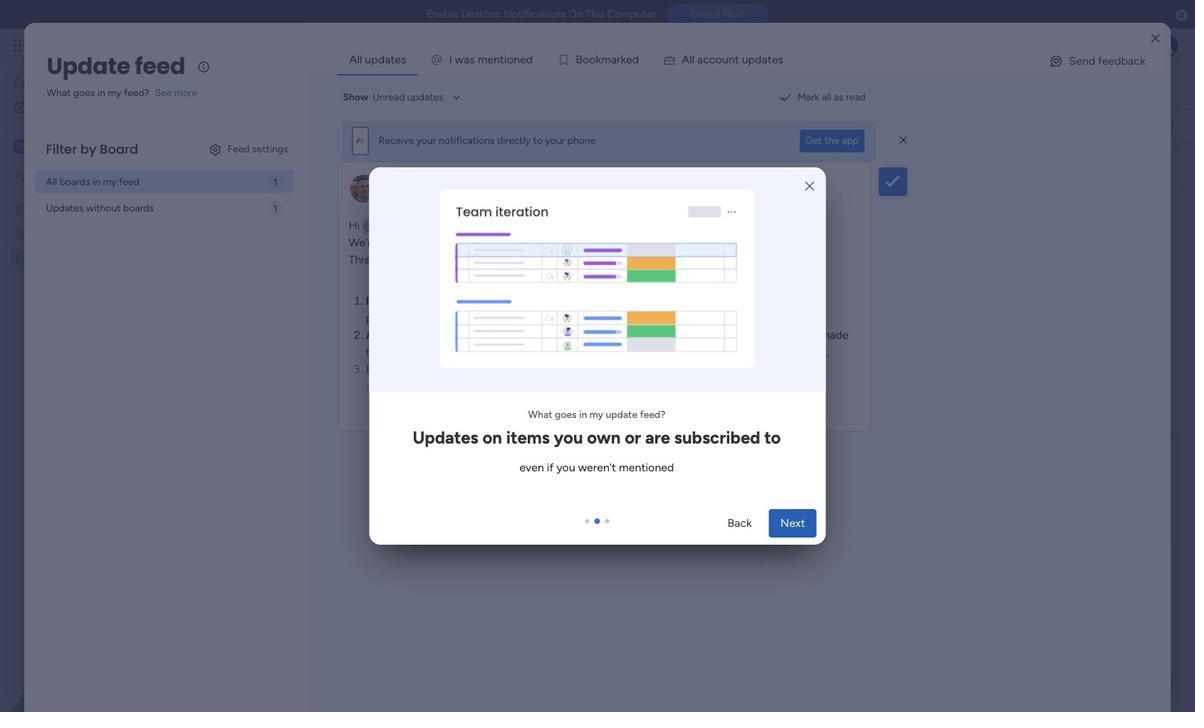 Task type: locate. For each thing, give the bounding box(es) containing it.
workspace
[[60, 140, 117, 153]]

m left r
[[601, 53, 611, 66]]

0 horizontal spatial all
[[527, 328, 538, 342]]

all boards in my feed
[[46, 176, 139, 188]]

the up don't
[[571, 345, 588, 359]]

goes for more
[[73, 87, 95, 99]]

workspace selection element
[[14, 138, 119, 157]]

2 d from the left
[[632, 53, 639, 66]]

0 horizontal spatial more dots image
[[660, 163, 670, 174]]

d right r
[[632, 53, 639, 66]]

with inside the plan, manage and track all types of work, even for the most complex projects and workflows with ease.
[[488, 311, 510, 324]]

0 vertical spatial lottie animation element
[[368, 167, 826, 392]]

1 horizontal spatial m
[[601, 53, 611, 66]]

techie
[[651, 362, 683, 376]]

getting
[[785, 362, 823, 376]]

you left can
[[711, 328, 730, 342]]

1 horizontal spatial goes
[[555, 409, 577, 421]]

0 vertical spatial dashboard
[[268, 69, 393, 101]]

1 chart field from the left
[[219, 160, 263, 178]]

to right journey
[[596, 253, 607, 266]]

list box
[[0, 195, 182, 463]]

o right b
[[589, 53, 596, 66]]

1 horizontal spatial more
[[598, 409, 625, 423]]

kendall parks image
[[1155, 34, 1178, 57]]

0 vertical spatial even
[[684, 294, 708, 307]]

i w a s m e n t i o n e d
[[449, 53, 533, 66]]

read more button
[[338, 402, 871, 431]]

1 horizontal spatial k
[[621, 53, 626, 66]]

and left track
[[545, 294, 564, 307]]

2 vertical spatial my
[[590, 409, 603, 421]]

feed? left see
[[124, 87, 149, 99]]

more
[[174, 87, 197, 99], [598, 409, 625, 423]]

you right if
[[557, 461, 575, 474]]

types
[[609, 294, 637, 307]]

1 horizontal spatial more dots image
[[1160, 163, 1170, 174]]

1 vertical spatial new
[[33, 252, 54, 264]]

1 vertical spatial for
[[403, 328, 418, 342]]

receive
[[379, 135, 414, 147]]

o left r
[[583, 53, 589, 66]]

1 vertical spatial feed?
[[640, 409, 666, 421]]

m left i
[[478, 53, 487, 66]]

settings image
[[1161, 118, 1175, 132]]

roy
[[385, 181, 405, 195]]

a up 'building'
[[597, 328, 603, 342]]

the
[[825, 134, 839, 146], [383, 253, 400, 266], [729, 294, 745, 307], [571, 345, 588, 359]]

1 vertical spatial you
[[535, 362, 554, 376]]

1 vertical spatial lottie animation element
[[0, 568, 182, 712]]

work,
[[654, 294, 681, 307]]

0 horizontal spatial chart
[[222, 160, 259, 177]]

next button
[[769, 509, 817, 538]]

as down the feel
[[693, 379, 704, 393]]

0 vertical spatial this
[[585, 8, 605, 21]]

dashboard up connected
[[268, 69, 393, 101]]

0 vertical spatial filter
[[688, 119, 710, 131]]

1 vertical spatial new dashboard
[[33, 252, 105, 264]]

mark all as read button
[[772, 86, 872, 109]]

search image
[[542, 120, 553, 131]]

0 vertical spatial :
[[1157, 296, 1159, 308]]

1 horizontal spatial for
[[711, 294, 726, 307]]

all
[[822, 91, 831, 103], [595, 294, 606, 307], [527, 328, 538, 342]]

2 n from the left
[[514, 53, 520, 66]]

enable left desktop
[[426, 8, 459, 21]]

1 horizontal spatial u
[[742, 53, 748, 66]]

0 horizontal spatial dapulse x slim image
[[805, 179, 815, 195]]

beginning
[[427, 253, 478, 266]]

with down the plan, manage and track all types of work, even for the most complex projects and workflows with ease.
[[572, 328, 594, 342]]

1 horizontal spatial with
[[572, 328, 594, 342]]

a l l a c c o u n t u p d a t e s
[[682, 53, 783, 66]]

i
[[449, 53, 452, 66]]

dapulse x slim image
[[900, 134, 907, 146], [805, 179, 815, 195]]

all right the mark
[[822, 91, 831, 103]]

s right w
[[470, 53, 475, 66]]

chart down feed
[[222, 160, 259, 177]]

public board image
[[15, 227, 28, 241]]

my
[[108, 87, 121, 99], [103, 176, 117, 188], [590, 409, 603, 421]]

to down needed
[[686, 362, 696, 376]]

option
[[0, 197, 182, 200]]

s
[[470, 53, 475, 66], [778, 53, 783, 66]]

2 k from the left
[[621, 53, 626, 66]]

lottie animation image
[[368, 167, 826, 392], [0, 568, 182, 712]]

updates
[[46, 202, 84, 214], [413, 427, 478, 448]]

0 horizontal spatial even
[[520, 461, 544, 474]]

board inside popup button
[[378, 119, 404, 131]]

1 horizontal spatial new
[[214, 69, 263, 101]]

needs:
[[479, 328, 514, 342]]

you inside you don't have to be a techie to feel confident in getting started, which makes onboarding anyone in your team as simple as using their phone.
[[535, 362, 554, 376]]

3 d from the left
[[755, 53, 762, 66]]

4 o from the left
[[716, 53, 722, 66]]

with
[[488, 311, 510, 324], [572, 328, 594, 342]]

manage
[[501, 294, 542, 307]]

0 horizontal spatial all
[[46, 176, 57, 188]]

1 vertical spatial updates
[[413, 427, 478, 448]]

1 horizontal spatial all
[[349, 53, 362, 66]]

of inside hi @kendall parks , we're so glad you're here. this is the very beginning of your team's journey to exceptional teamwork.
[[481, 253, 492, 266]]

new dashboard down 'meeting notes'
[[33, 252, 105, 264]]

all up first
[[46, 176, 57, 188]]

chart down 'arrow down' 'image'
[[722, 160, 759, 177]]

feed down board
[[119, 176, 139, 188]]

feed? inside what goes in my update feed? updates on items you own or are subscribed to
[[640, 409, 666, 421]]

0 horizontal spatial boards
[[60, 176, 90, 188]]

more up own
[[598, 409, 625, 423]]

read
[[570, 409, 596, 423]]

0 vertical spatial you
[[554, 427, 583, 448]]

0 vertical spatial board
[[378, 119, 404, 131]]

more dots image down the filter popup button
[[660, 163, 670, 174]]

@kendall parks link
[[363, 215, 441, 235]]

to inside what goes in my update feed? updates on items you own or are subscribed to
[[764, 427, 781, 448]]

2 u from the left
[[742, 53, 748, 66]]

weren't
[[578, 461, 616, 474]]

enable now!
[[691, 9, 745, 20]]

the left most
[[729, 294, 745, 307]]

all right it
[[527, 328, 538, 342]]

my inside what goes in my update feed? updates on items you own or are subscribed to
[[590, 409, 603, 421]]

all left updates
[[349, 53, 362, 66]]

if
[[547, 461, 554, 474]]

what inside what goes in my update feed? updates on items you own or are subscribed to
[[528, 409, 552, 421]]

3 e from the left
[[626, 53, 632, 66]]

2 c from the left
[[709, 53, 716, 66]]

1 horizontal spatial boards
[[123, 202, 154, 214]]

to left be
[[613, 362, 624, 376]]

you
[[554, 427, 583, 448], [557, 461, 575, 474]]

a right be
[[642, 362, 648, 376]]

your left team's
[[494, 253, 517, 266]]

None search field
[[425, 114, 559, 137]]

e right p
[[772, 53, 778, 66]]

more dots image
[[660, 163, 670, 174], [1160, 163, 1170, 174]]

l up display modes group
[[690, 53, 692, 66]]

group
[[585, 519, 609, 524]]

1 horizontal spatial this
[[585, 8, 605, 21]]

my
[[33, 204, 47, 216]]

blocks
[[634, 345, 667, 359]]

filter left by
[[46, 140, 77, 158]]

dapulse x slim image down get on the top right of page
[[805, 179, 815, 195]]

0 vertical spatial 1
[[321, 119, 325, 131]]

new right see more link
[[214, 69, 263, 101]]

dapulse close image
[[1176, 9, 1188, 23]]

goes
[[73, 87, 95, 99], [555, 409, 577, 421]]

all inside button
[[822, 91, 831, 103]]

0 vertical spatial updates
[[46, 202, 84, 214]]

this right on at the left top of the page
[[585, 8, 605, 21]]

monday marketplace image
[[1036, 38, 1051, 53]]

d for i w a s m e n t i o n e d
[[526, 53, 533, 66]]

board for 1 connected board
[[378, 119, 404, 131]]

1 connected board
[[321, 119, 404, 131]]

0 horizontal spatial :
[[1157, 296, 1159, 308]]

notifications
[[504, 8, 566, 21]]

you inside what goes in my update feed? updates on items you own or are subscribed to
[[554, 427, 583, 448]]

0 horizontal spatial with
[[488, 311, 510, 324]]

and down it
[[509, 345, 528, 359]]

all inside the plan, manage and track all types of work, even for the most complex projects and workflows with ease.
[[595, 294, 606, 307]]

for up "make"
[[403, 328, 418, 342]]

their
[[737, 379, 761, 393]]

e left i
[[487, 53, 494, 66]]

enable left now!
[[691, 9, 720, 20]]

feed
[[228, 143, 250, 155]]

0 horizontal spatial dashboard
[[57, 252, 105, 264]]

dapulse x slim image right app
[[900, 134, 907, 146]]

of inside the plan, manage and track all types of work, even for the most complex projects and workflows with ease.
[[640, 294, 651, 307]]

read
[[846, 91, 866, 103]]

u down now!
[[742, 53, 748, 66]]

tab list
[[337, 46, 1166, 74]]

1 horizontal spatial all
[[595, 294, 606, 307]]

boards right without
[[123, 202, 154, 214]]

public board image
[[15, 203, 28, 217]]

building
[[591, 345, 631, 359]]

m
[[478, 53, 487, 66], [601, 53, 611, 66]]

1 vertical spatial you
[[557, 461, 575, 474]]

all inside it all starts with a customizable board. you can pick a ready-made template, make it your own, and choose the building blocks needed to jumpstart your work.
[[527, 328, 538, 342]]

i
[[504, 53, 507, 66]]

what for more
[[47, 87, 71, 99]]

all
[[349, 53, 362, 66], [46, 176, 57, 188]]

l right a on the right of the page
[[692, 53, 695, 66]]

as right "team"
[[643, 379, 654, 393]]

1 vertical spatial feed
[[119, 176, 139, 188]]

1 horizontal spatial chart field
[[718, 160, 762, 178]]

0 vertical spatial of
[[481, 253, 492, 266]]

1 horizontal spatial what
[[528, 409, 552, 421]]

0 vertical spatial you
[[711, 328, 730, 342]]

boards up my first board
[[60, 176, 90, 188]]

m for e
[[478, 53, 487, 66]]

list box containing my first board
[[0, 195, 182, 463]]

very
[[403, 253, 424, 266]]

0 horizontal spatial u
[[722, 53, 729, 66]]

1 horizontal spatial lottie animation image
[[368, 167, 826, 392]]

feed up see
[[135, 50, 185, 82]]

2 horizontal spatial d
[[755, 53, 762, 66]]

a inside you don't have to be a techie to feel confident in getting started, which makes onboarding anyone in your team as simple as using their phone.
[[642, 362, 648, 376]]

0 horizontal spatial chart field
[[219, 160, 263, 178]]

more dots image down settings image
[[1160, 163, 1170, 174]]

on
[[569, 8, 583, 21]]

1 k from the left
[[596, 53, 601, 66]]

updates inside what goes in my update feed? updates on items you own or are subscribed to
[[413, 427, 478, 448]]

1 vertical spatial all
[[46, 176, 57, 188]]

k
[[596, 53, 601, 66], [621, 53, 626, 66]]

0 horizontal spatial board
[[70, 204, 96, 216]]

arrow down image
[[715, 117, 732, 134]]

the right is
[[383, 253, 400, 266]]

1 horizontal spatial n
[[514, 53, 520, 66]]

send feedback
[[1069, 54, 1146, 68]]

my up own
[[590, 409, 603, 421]]

1 horizontal spatial feed?
[[640, 409, 666, 421]]

b
[[576, 53, 583, 66]]

1 vertical spatial board
[[70, 204, 96, 216]]

1 vertical spatial more
[[598, 409, 625, 423]]

even inside the plan, manage and track all types of work, even for the most complex projects and workflows with ease.
[[684, 294, 708, 307]]

back button
[[716, 509, 763, 538]]

on
[[483, 427, 502, 448]]

0 horizontal spatial as
[[643, 379, 654, 393]]

0 vertical spatial all
[[822, 91, 831, 103]]

e right i
[[520, 53, 526, 66]]

1 horizontal spatial even
[[684, 294, 708, 307]]

2 chart field from the left
[[718, 160, 762, 178]]

2 horizontal spatial t
[[768, 53, 772, 66]]

enable
[[426, 8, 459, 21], [691, 9, 720, 20]]

0 vertical spatial with
[[488, 311, 510, 324]]

track
[[567, 294, 592, 307]]

new right public dashboard icon
[[33, 252, 54, 264]]

o left p
[[716, 53, 722, 66]]

new inside banner
[[214, 69, 263, 101]]

your right "receive"
[[416, 135, 436, 147]]

1 vertical spatial even
[[520, 461, 544, 474]]

t right p
[[768, 53, 772, 66]]

home link
[[9, 71, 173, 94]]

1 l from the left
[[690, 53, 692, 66]]

exact
[[448, 328, 476, 342]]

1 horizontal spatial d
[[632, 53, 639, 66]]

a right b
[[611, 53, 617, 66]]

0 horizontal spatial you
[[535, 362, 554, 376]]

the inside get the app button
[[825, 134, 839, 146]]

send feedback button
[[1044, 50, 1151, 73]]

n right i
[[514, 53, 520, 66]]

e right r
[[626, 53, 632, 66]]

dashboard down notes
[[57, 252, 105, 264]]

0 vertical spatial all
[[349, 53, 362, 66]]

even right work, on the top right of page
[[684, 294, 708, 307]]

update
[[47, 50, 130, 82]]

t right w
[[500, 53, 504, 66]]

Chart field
[[219, 160, 263, 178], [718, 160, 762, 178]]

d right i
[[526, 53, 533, 66]]

board up "receive"
[[378, 119, 404, 131]]

0 horizontal spatial for
[[403, 328, 418, 342]]

1 horizontal spatial you
[[711, 328, 730, 342]]

1 horizontal spatial filter
[[688, 119, 710, 131]]

my down update feed
[[108, 87, 121, 99]]

0 horizontal spatial filter
[[46, 140, 77, 158]]

my for more
[[108, 87, 121, 99]]

onboarding
[[476, 379, 534, 393]]

0 horizontal spatial this
[[349, 253, 369, 266]]

0 vertical spatial new dashboard
[[214, 69, 393, 101]]

fast
[[459, 362, 479, 376]]

0 horizontal spatial of
[[481, 253, 492, 266]]

0 horizontal spatial n
[[494, 53, 500, 66]]

what down update
[[47, 87, 71, 99]]

all right track
[[595, 294, 606, 307]]

: left 2
[[1160, 321, 1162, 333]]

a
[[464, 53, 470, 66], [611, 53, 617, 66], [697, 53, 703, 66], [762, 53, 768, 66], [597, 328, 603, 342], [778, 328, 784, 342], [642, 362, 648, 376]]

4 e from the left
[[772, 53, 778, 66]]

1 d from the left
[[526, 53, 533, 66]]

0 horizontal spatial lottie animation image
[[0, 568, 182, 712]]

of left work, on the top right of page
[[640, 294, 651, 307]]

feel
[[699, 362, 718, 376]]

to down phone.
[[764, 427, 781, 448]]

board right first
[[70, 204, 96, 216]]

goes down 'anyone'
[[555, 409, 577, 421]]

plan, manage and track all types of work, even for the most complex projects and workflows with ease.
[[366, 294, 820, 324]]

you down read
[[554, 427, 583, 448]]

a right 'i'
[[464, 53, 470, 66]]

you inside it all starts with a customizable board. you can pick a ready-made template, make it your own, and choose the building blocks needed to jumpstart your work.
[[711, 328, 730, 342]]

new dashboard up connected
[[214, 69, 393, 101]]

d for a l l a c c o u n t u p d a t e s
[[755, 53, 762, 66]]

in inside what goes in my update feed? updates on items you own or are subscribed to
[[579, 409, 587, 421]]

1 horizontal spatial t
[[735, 53, 739, 66]]

this inside hi @kendall parks , we're so glad you're here. this is the very beginning of your team's journey to exceptional teamwork.
[[349, 253, 369, 266]]

n left p
[[729, 53, 735, 66]]

workspace image
[[14, 139, 28, 155]]

m for a
[[601, 53, 611, 66]]

your down search icon
[[545, 135, 565, 147]]

1 vertical spatial boards
[[123, 202, 154, 214]]

you don't have to be a techie to feel confident in getting started, which makes onboarding anyone in your team as simple as using their phone.
[[366, 362, 823, 393]]

u left p
[[722, 53, 729, 66]]

0 horizontal spatial new dashboard
[[33, 252, 105, 264]]

1 m from the left
[[478, 53, 487, 66]]

which
[[408, 379, 438, 393]]

1 vertical spatial 1
[[273, 177, 277, 189]]

lottie animation element
[[368, 167, 826, 392], [0, 568, 182, 712]]

0 horizontal spatial new
[[33, 252, 54, 264]]

and
[[412, 294, 432, 307], [545, 294, 564, 307], [411, 311, 430, 324], [509, 345, 528, 359]]

m
[[16, 140, 25, 152]]

0 vertical spatial for
[[711, 294, 726, 307]]

1 horizontal spatial new dashboard
[[214, 69, 393, 101]]

pick
[[754, 328, 775, 342]]

exceptional
[[610, 253, 671, 266]]

for left most
[[711, 294, 726, 307]]

with up the 'needs:'
[[488, 311, 510, 324]]

items
[[506, 427, 550, 448]]

or
[[625, 427, 641, 448]]

chart field down feed
[[219, 160, 263, 178]]

your down have
[[589, 379, 612, 393]]

even left if
[[520, 461, 544, 474]]

management
[[144, 37, 221, 53]]

enable inside button
[[691, 9, 720, 20]]

:
[[1157, 296, 1159, 308], [1160, 321, 1162, 333]]

1 horizontal spatial chart
[[722, 160, 759, 177]]

my first board
[[33, 204, 96, 216]]

2 vertical spatial all
[[527, 328, 538, 342]]

2 l from the left
[[692, 53, 695, 66]]

0 horizontal spatial updates
[[46, 202, 84, 214]]

you down choose
[[535, 362, 554, 376]]

1 vertical spatial what
[[528, 409, 552, 421]]

so
[[380, 235, 392, 249]]

feed
[[135, 50, 185, 82], [119, 176, 139, 188]]

goes down update
[[73, 87, 95, 99]]

more inside button
[[598, 409, 625, 423]]

display modes group
[[632, 74, 698, 97]]

0 vertical spatial feed?
[[124, 87, 149, 99]]

2 horizontal spatial all
[[822, 91, 831, 103]]

2 m from the left
[[601, 53, 611, 66]]

t
[[500, 53, 504, 66], [735, 53, 739, 66], [768, 53, 772, 66]]

more right see
[[174, 87, 197, 99]]

for inside the plan, manage and track all types of work, even for the most complex projects and workflows with ease.
[[711, 294, 726, 307]]

r
[[617, 53, 621, 66]]

the inside it all starts with a customizable board. you can pick a ready-made template, make it your own, and choose the building blocks needed to jumpstart your work.
[[571, 345, 588, 359]]

even
[[684, 294, 708, 307], [520, 461, 544, 474]]

all for all updates
[[349, 53, 362, 66]]

goes inside what goes in my update feed? updates on items you own or are subscribed to
[[555, 409, 577, 421]]

feed? up are
[[640, 409, 666, 421]]

filter inside popup button
[[688, 119, 710, 131]]

0 vertical spatial feed
[[135, 50, 185, 82]]

by
[[80, 140, 96, 158]]

0 vertical spatial dapulse x slim image
[[900, 134, 907, 146]]

0 vertical spatial goes
[[73, 87, 95, 99]]

this left is
[[349, 253, 369, 266]]

board.
[[676, 328, 708, 342]]

select product image
[[13, 38, 27, 53]]

n left i
[[494, 53, 500, 66]]

1 horizontal spatial of
[[640, 294, 651, 307]]

the inside hi @kendall parks , we're so glad you're here. this is the very beginning of your team's journey to exceptional teamwork.
[[383, 253, 400, 266]]

the right get on the top right of page
[[825, 134, 839, 146]]

chart field down 'arrow down' 'image'
[[718, 160, 762, 178]]

1 vertical spatial goes
[[555, 409, 577, 421]]

next
[[781, 516, 805, 530]]

filter left 'arrow down' 'image'
[[688, 119, 710, 131]]

as left read
[[834, 91, 844, 103]]



Task type: vqa. For each thing, say whether or not it's contained in the screenshot.
CHECKLIST inside field
no



Task type: describe. For each thing, give the bounding box(es) containing it.
needed
[[670, 345, 708, 359]]

dashboard inside new dashboard banner
[[268, 69, 393, 101]]

send
[[1069, 54, 1095, 68]]

filter for filter by board
[[46, 140, 77, 158]]

started,
[[366, 379, 405, 393]]

add to favorites image
[[405, 78, 419, 92]]

2
[[1165, 321, 1170, 333]]

enable now! button
[[668, 4, 769, 25]]

p
[[748, 53, 755, 66]]

meeting notes
[[33, 228, 100, 240]]

your inside you don't have to be a techie to feel confident in getting started, which makes onboarding anyone in your team as simple as using their phone.
[[589, 379, 612, 393]]

1 for updates without boards
[[273, 203, 277, 215]]

0 horizontal spatial feed?
[[124, 87, 149, 99]]

see
[[155, 87, 172, 99]]

are
[[645, 427, 670, 448]]

customizable
[[606, 328, 674, 342]]

1 n from the left
[[494, 53, 500, 66]]

a right p
[[762, 53, 768, 66]]

0 vertical spatial more
[[174, 87, 197, 99]]

can
[[733, 328, 752, 342]]

jumpstart
[[725, 345, 774, 359]]

dashboard inside list box
[[57, 252, 105, 264]]

back
[[728, 516, 752, 530]]

all for with
[[527, 328, 538, 342]]

Search in workspace field
[[30, 169, 119, 186]]

chart field for second more dots image
[[718, 160, 762, 178]]

1 vertical spatial dapulse x slim image
[[805, 179, 815, 195]]

3 t from the left
[[768, 53, 772, 66]]

Filter dashboard by text search field
[[425, 114, 559, 137]]

settings
[[252, 143, 288, 155]]

ease.
[[513, 311, 539, 324]]

onboarding,
[[393, 362, 456, 376]]

tab list containing all updates
[[337, 46, 1166, 74]]

goes for updates
[[555, 409, 577, 421]]

intuitive
[[366, 294, 410, 307]]

directly
[[497, 135, 531, 147]]

with inside it all starts with a customizable board. you can pick a ready-made template, make it your own, and choose the building blocks needed to jumpstart your work.
[[572, 328, 594, 342]]

confident
[[721, 362, 771, 376]]

parks
[[414, 218, 441, 232]]

1 u from the left
[[722, 53, 729, 66]]

desktop
[[461, 8, 501, 21]]

computer
[[607, 8, 656, 21]]

enable for enable now!
[[691, 9, 720, 20]]

2 s from the left
[[778, 53, 783, 66]]

updates
[[365, 53, 406, 66]]

1 chart from the left
[[222, 160, 259, 177]]

meeting
[[33, 228, 70, 240]]

don't
[[557, 362, 583, 376]]

person
[[620, 119, 651, 131]]

get the app button
[[800, 129, 864, 152]]

and inside it all starts with a customizable board. you can pick a ready-made template, make it your own, and choose the building blocks needed to jumpstart your work.
[[509, 345, 528, 359]]

in for what goes in my update feed? updates on items you own or are subscribed to
[[579, 409, 587, 421]]

update
[[606, 409, 638, 421]]

your inside hi @kendall parks , we're so glad you're here. this is the very beginning of your team's journey to exceptional teamwork.
[[494, 253, 517, 266]]

mentioned
[[619, 461, 674, 474]]

1 horizontal spatial dapulse x slim image
[[900, 134, 907, 146]]

hi
[[349, 218, 360, 232]]

your up the fast
[[457, 345, 479, 359]]

team's
[[520, 253, 552, 266]]

it
[[517, 328, 524, 342]]

see more link
[[155, 86, 197, 100]]

what for updates
[[528, 409, 552, 421]]

help image
[[1103, 38, 1117, 53]]

notifications
[[439, 135, 495, 147]]

1 more dots image from the left
[[660, 163, 670, 174]]

read more
[[570, 409, 625, 423]]

1 for all boards in my feed
[[273, 177, 277, 189]]

1 horizontal spatial :
[[1160, 321, 1162, 333]]

home option
[[9, 71, 173, 94]]

1 vertical spatial my
[[103, 176, 117, 188]]

all for all boards in my feed
[[46, 176, 57, 188]]

all updates
[[349, 53, 406, 66]]

hi @kendall parks , we're so glad you're here. this is the very beginning of your team's journey to exceptional teamwork.
[[349, 218, 730, 266]]

1 t from the left
[[500, 53, 504, 66]]

connected
[[328, 119, 376, 131]]

projects
[[366, 311, 408, 324]]

in for all boards in my feed
[[93, 176, 100, 188]]

mann
[[407, 181, 436, 195]]

teamwork.
[[674, 253, 730, 266]]

0 horizontal spatial lottie animation element
[[0, 568, 182, 712]]

,
[[441, 218, 443, 232]]

here.
[[453, 235, 478, 249]]

1 e from the left
[[487, 53, 494, 66]]

1 c from the left
[[703, 53, 709, 66]]

2 more dots image from the left
[[1160, 163, 1170, 174]]

mark all as read
[[798, 91, 866, 103]]

to inside it all starts with a customizable board. you can pick a ready-made template, make it your own, and choose the building blocks needed to jumpstart your work.
[[711, 345, 722, 359]]

public dashboard image
[[15, 251, 28, 265]]

0 vertical spatial lottie animation image
[[368, 167, 826, 392]]

template,
[[366, 345, 414, 359]]

in for what goes in my feed? see more
[[97, 87, 105, 99]]

home
[[31, 76, 59, 88]]

board for my first board
[[70, 204, 96, 216]]

@kendall
[[363, 218, 411, 232]]

enable for enable desktop notifications on this computer
[[426, 8, 459, 21]]

a right a on the right of the page
[[697, 53, 703, 66]]

intuitive and robust:
[[366, 294, 472, 307]]

make
[[417, 345, 444, 359]]

you're
[[420, 235, 451, 249]]

using
[[707, 379, 734, 393]]

all updates link
[[338, 46, 418, 73]]

app
[[842, 134, 859, 146]]

b o o k m a r k e d
[[576, 53, 639, 66]]

it all starts with a customizable board. you can pick a ready-made template, make it your own, and choose the building blocks needed to jumpstart your work.
[[366, 328, 849, 359]]

as inside button
[[834, 91, 844, 103]]

be
[[627, 362, 639, 376]]

anyone
[[537, 379, 574, 393]]

what goes in my update feed? updates on items you own or are subscribed to
[[413, 409, 781, 448]]

board
[[100, 140, 138, 158]]

makes
[[441, 379, 473, 393]]

adjust
[[366, 328, 400, 342]]

have
[[586, 362, 610, 376]]

complex
[[777, 294, 820, 307]]

3 n from the left
[[729, 53, 735, 66]]

search everything image
[[1071, 38, 1086, 53]]

your down ready-
[[777, 345, 799, 359]]

updates without boards
[[46, 202, 154, 214]]

2 chart from the left
[[722, 160, 759, 177]]

get
[[805, 134, 822, 146]]

made
[[820, 328, 849, 342]]

all for read
[[822, 91, 831, 103]]

most
[[748, 294, 774, 307]]

filter for filter
[[688, 119, 710, 131]]

a right pick
[[778, 328, 784, 342]]

feed settings
[[228, 143, 288, 155]]

1 inside popup button
[[321, 119, 325, 131]]

workflows
[[433, 311, 485, 324]]

simple
[[657, 379, 690, 393]]

choose
[[531, 345, 568, 359]]

close image
[[1151, 33, 1160, 44]]

notes
[[73, 228, 100, 240]]

your up "make"
[[421, 328, 445, 342]]

2 t from the left
[[735, 53, 739, 66]]

and left robust:
[[412, 294, 432, 307]]

the inside the plan, manage and track all types of work, even for the most complex projects and workflows with ease.
[[729, 294, 745, 307]]

enable desktop notifications on this computer
[[426, 8, 656, 21]]

1 o from the left
[[507, 53, 514, 66]]

1 s from the left
[[470, 53, 475, 66]]

to down search icon
[[533, 135, 543, 147]]

new dashboard inside banner
[[214, 69, 393, 101]]

chart field for first more dots image from left
[[219, 160, 263, 178]]

1 horizontal spatial lottie animation element
[[368, 167, 826, 392]]

it
[[447, 345, 454, 359]]

and down intuitive and robust:
[[411, 311, 430, 324]]

new dashboard inside list box
[[33, 252, 105, 264]]

my for updates
[[590, 409, 603, 421]]

1 horizontal spatial as
[[693, 379, 704, 393]]

glad
[[395, 235, 417, 249]]

new dashboard banner
[[189, 63, 1195, 142]]

3 o from the left
[[589, 53, 596, 66]]

2 o from the left
[[583, 53, 589, 66]]

own
[[587, 427, 621, 448]]

work management button
[[37, 27, 227, 64]]

2 e from the left
[[520, 53, 526, 66]]

New Dashboard field
[[211, 69, 397, 101]]

to inside hi @kendall parks , we're so glad you're here. this is the very beginning of your team's journey to exceptional teamwork.
[[596, 253, 607, 266]]

we're
[[349, 235, 378, 249]]



